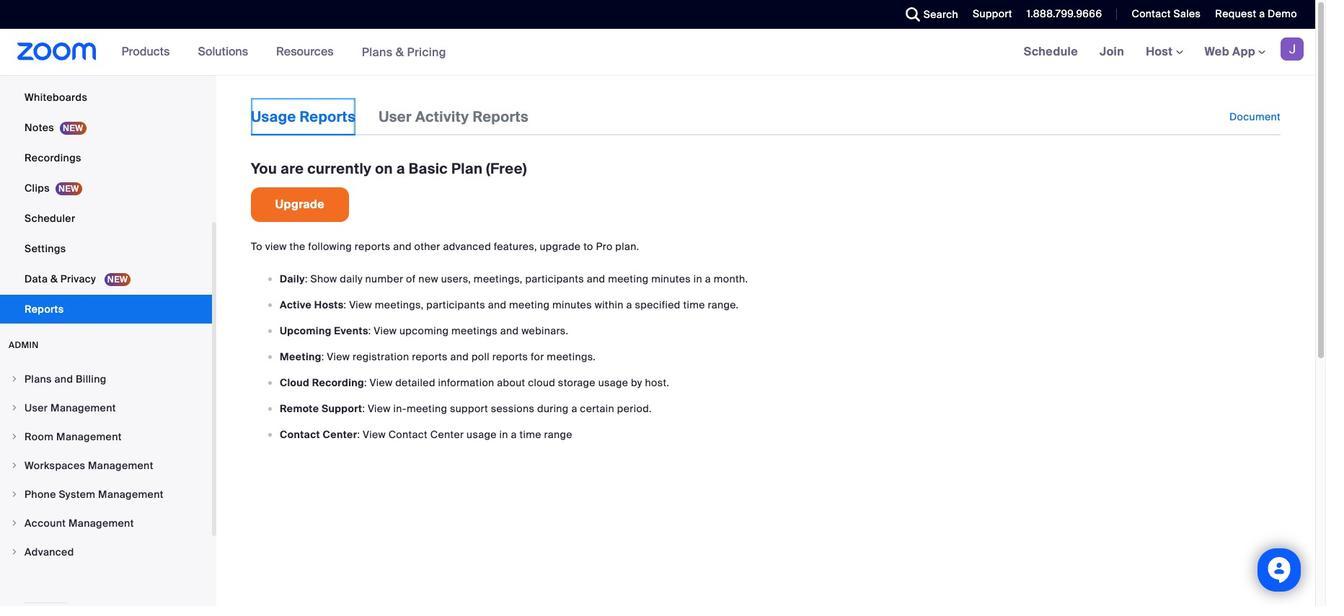 Task type: vqa. For each thing, say whether or not it's contained in the screenshot.
1st option group from the bottom
no



Task type: describe. For each thing, give the bounding box(es) containing it.
to view the following reports and other advanced features, upgrade to pro plan.
[[251, 240, 639, 253]]

plan
[[451, 159, 483, 178]]

schedule link
[[1013, 29, 1089, 75]]

view for center
[[363, 428, 386, 441]]

cloud
[[280, 377, 309, 389]]

cloud recording : view detailed information about cloud storage usage by host.
[[280, 377, 670, 389]]

workspaces
[[25, 459, 85, 472]]

following
[[308, 240, 352, 253]]

products
[[122, 44, 170, 59]]

request a demo
[[1216, 7, 1298, 20]]

1 vertical spatial minutes
[[553, 299, 592, 312]]

& for pricing
[[396, 44, 404, 60]]

number
[[365, 273, 403, 286]]

upgrade button
[[251, 188, 349, 222]]

search
[[924, 8, 959, 21]]

reports link
[[0, 295, 212, 324]]

resources
[[276, 44, 334, 59]]

period.
[[617, 402, 652, 415]]

a left month.
[[705, 273, 711, 286]]

a down sessions
[[511, 428, 517, 441]]

2 horizontal spatial reports
[[473, 107, 529, 126]]

right image for user
[[10, 404, 19, 413]]

0 vertical spatial support
[[973, 7, 1013, 20]]

0 vertical spatial in
[[694, 273, 703, 286]]

notes link
[[0, 113, 212, 142]]

upcoming events : view upcoming meetings and webinars.
[[280, 325, 569, 338]]

view
[[265, 240, 287, 253]]

1 horizontal spatial reports
[[300, 107, 356, 126]]

user for user activity reports
[[379, 107, 412, 126]]

meetings navigation
[[1013, 29, 1316, 76]]

show
[[311, 273, 337, 286]]

workspaces management
[[25, 459, 153, 472]]

activity
[[415, 107, 469, 126]]

personal
[[25, 61, 68, 74]]

a right within
[[626, 299, 632, 312]]

poll
[[472, 351, 490, 364]]

management for account management
[[69, 517, 134, 530]]

1 vertical spatial usage
[[467, 428, 497, 441]]

1 vertical spatial meetings,
[[375, 299, 424, 312]]

2 vertical spatial meeting
[[407, 402, 447, 415]]

profile picture image
[[1281, 38, 1304, 61]]

of
[[406, 273, 416, 286]]

1.888.799.9666
[[1027, 7, 1102, 20]]

the
[[290, 240, 306, 253]]

view up recording
[[327, 351, 350, 364]]

plans & pricing
[[362, 44, 446, 60]]

events
[[334, 325, 368, 338]]

pro
[[596, 240, 613, 253]]

currently
[[307, 159, 372, 178]]

web app button
[[1205, 44, 1266, 59]]

user activity reports
[[379, 107, 529, 126]]

view for recording
[[370, 377, 393, 389]]

right image for account
[[10, 519, 19, 528]]

specified
[[635, 299, 681, 312]]

schedule
[[1024, 44, 1078, 59]]

notes
[[25, 121, 54, 134]]

phone system management
[[25, 488, 164, 501]]

banner containing products
[[0, 29, 1316, 76]]

reports inside 'link'
[[25, 303, 64, 316]]

user management menu item
[[0, 395, 212, 422]]

upcoming
[[400, 325, 449, 338]]

0 horizontal spatial time
[[520, 428, 542, 441]]

a left demo
[[1259, 7, 1265, 20]]

recordings link
[[0, 144, 212, 172]]

document
[[1230, 110, 1281, 123]]

management for user management
[[51, 402, 116, 415]]

right image for room
[[10, 433, 19, 441]]

meetings
[[452, 325, 498, 338]]

phone
[[25, 488, 56, 501]]

data & privacy
[[25, 273, 99, 286]]

product information navigation
[[111, 29, 457, 76]]

and left other
[[393, 240, 412, 253]]

for
[[531, 351, 544, 364]]

room management menu item
[[0, 423, 212, 451]]

request
[[1216, 7, 1257, 20]]

storage
[[558, 377, 596, 389]]

personal devices link
[[0, 53, 212, 82]]

account management
[[25, 517, 134, 530]]

zoom logo image
[[17, 43, 96, 61]]

month.
[[714, 273, 748, 286]]

in-
[[394, 402, 407, 415]]

to
[[584, 240, 593, 253]]

(free)
[[486, 159, 527, 178]]

range.
[[708, 299, 739, 312]]

plans for plans and billing
[[25, 373, 52, 386]]

recording
[[312, 377, 364, 389]]

room management
[[25, 431, 122, 444]]

advanced menu item
[[0, 539, 212, 566]]

scheduler
[[25, 212, 75, 225]]

hosts
[[314, 299, 344, 312]]

view for support
[[368, 402, 391, 415]]

within
[[595, 299, 624, 312]]

document link
[[1230, 98, 1281, 136]]

plan.
[[615, 240, 639, 253]]

2 horizontal spatial meeting
[[608, 273, 649, 286]]

phone system management menu item
[[0, 481, 212, 508]]

management up "account management" 'menu item'
[[98, 488, 164, 501]]

personal devices
[[25, 61, 110, 74]]

webinars.
[[522, 325, 569, 338]]

remote
[[280, 402, 319, 415]]

daily
[[280, 273, 305, 286]]

and left 'poll'
[[450, 351, 469, 364]]

usage reports
[[251, 107, 356, 126]]

reports for registration
[[412, 351, 448, 364]]

products button
[[122, 29, 176, 75]]

to
[[251, 240, 263, 253]]

1 vertical spatial support
[[322, 402, 362, 415]]

workspaces management menu item
[[0, 452, 212, 480]]

admin
[[9, 340, 39, 351]]

privacy
[[60, 273, 96, 286]]

other
[[414, 240, 441, 253]]

billing
[[76, 373, 106, 386]]

2 horizontal spatial reports
[[492, 351, 528, 364]]

& for privacy
[[50, 273, 58, 286]]

right image for phone
[[10, 490, 19, 499]]

daily : show daily number of new users, meetings, participants and meeting minutes in a month.
[[280, 273, 748, 286]]

plans and billing
[[25, 373, 106, 386]]

user management
[[25, 402, 116, 415]]

advanced
[[25, 546, 74, 559]]



Task type: locate. For each thing, give the bounding box(es) containing it.
management inside menu item
[[56, 431, 122, 444]]

0 vertical spatial meeting
[[608, 273, 649, 286]]

reports down data
[[25, 303, 64, 316]]

user left the activity
[[379, 107, 412, 126]]

remote support : view in-meeting support sessions during a certain period.
[[280, 402, 652, 415]]

0 vertical spatial participants
[[525, 273, 584, 286]]

0 vertical spatial usage
[[598, 377, 628, 389]]

right image inside user management menu item
[[10, 404, 19, 413]]

0 horizontal spatial user
[[25, 402, 48, 415]]

app
[[1233, 44, 1256, 59]]

0 horizontal spatial center
[[323, 428, 357, 441]]

reports up about
[[492, 351, 528, 364]]

active hosts : view meetings, participants and meeting minutes within a specified time range.
[[280, 299, 739, 312]]

0 horizontal spatial support
[[322, 402, 362, 415]]

time left range
[[520, 428, 542, 441]]

plans and billing menu item
[[0, 366, 212, 393]]

account
[[25, 517, 66, 530]]

0 horizontal spatial in
[[499, 428, 508, 441]]

view down daily on the top left of the page
[[349, 299, 372, 312]]

4 right image from the top
[[10, 519, 19, 528]]

contact down in- at the bottom left of the page
[[389, 428, 428, 441]]

1 vertical spatial participants
[[426, 299, 485, 312]]

request a demo link
[[1205, 0, 1316, 29], [1216, 7, 1298, 20]]

reports down upcoming events : view upcoming meetings and webinars.
[[412, 351, 448, 364]]

reports up (free)
[[473, 107, 529, 126]]

reports
[[300, 107, 356, 126], [473, 107, 529, 126], [25, 303, 64, 316]]

and left billing on the bottom of page
[[54, 373, 73, 386]]

certain
[[580, 402, 615, 415]]

1 vertical spatial plans
[[25, 373, 52, 386]]

new
[[419, 273, 438, 286]]

usage left by
[[598, 377, 628, 389]]

support
[[450, 402, 488, 415]]

resources button
[[276, 29, 340, 75]]

0 vertical spatial minutes
[[651, 273, 691, 286]]

0 horizontal spatial usage
[[467, 428, 497, 441]]

0 horizontal spatial reports
[[25, 303, 64, 316]]

view left in- at the bottom left of the page
[[368, 402, 391, 415]]

recordings
[[25, 151, 81, 164]]

2 center from the left
[[430, 428, 464, 441]]

settings
[[25, 242, 66, 255]]

0 horizontal spatial plans
[[25, 373, 52, 386]]

and inside menu item
[[54, 373, 73, 386]]

1 vertical spatial user
[[25, 402, 48, 415]]

& right data
[[50, 273, 58, 286]]

management up workspaces management
[[56, 431, 122, 444]]

information
[[438, 377, 494, 389]]

support
[[973, 7, 1013, 20], [322, 402, 362, 415]]

plans for plans & pricing
[[362, 44, 393, 60]]

view up the registration
[[374, 325, 397, 338]]

demo
[[1268, 7, 1298, 20]]

0 vertical spatial plans
[[362, 44, 393, 60]]

plans & pricing link
[[362, 44, 446, 60], [362, 44, 446, 60]]

reports for following
[[355, 240, 391, 253]]

meeting : view registration reports and poll reports for meetings.
[[280, 351, 596, 364]]

contact for contact center : view contact center usage in a time range
[[280, 428, 320, 441]]

1 vertical spatial meeting
[[509, 299, 550, 312]]

usage down support
[[467, 428, 497, 441]]

users,
[[441, 273, 471, 286]]

view for events
[[374, 325, 397, 338]]

view down the registration
[[370, 377, 393, 389]]

view
[[349, 299, 372, 312], [374, 325, 397, 338], [327, 351, 350, 364], [370, 377, 393, 389], [368, 402, 391, 415], [363, 428, 386, 441]]

1 horizontal spatial center
[[430, 428, 464, 441]]

0 horizontal spatial contact
[[280, 428, 320, 441]]

room
[[25, 431, 54, 444]]

data & privacy link
[[0, 265, 212, 294]]

1 horizontal spatial time
[[683, 299, 705, 312]]

contact sales link
[[1121, 0, 1205, 29], [1132, 7, 1201, 20]]

1 center from the left
[[323, 428, 357, 441]]

a right on
[[397, 159, 405, 178]]

right image left user management
[[10, 404, 19, 413]]

pricing
[[407, 44, 446, 60]]

contact left 'sales'
[[1132, 7, 1171, 20]]

1 horizontal spatial user
[[379, 107, 412, 126]]

meeting
[[280, 351, 322, 364]]

personal menu menu
[[0, 0, 212, 325]]

account management menu item
[[0, 510, 212, 537]]

web
[[1205, 44, 1230, 59]]

right image inside "account management" 'menu item'
[[10, 519, 19, 528]]

: up recording
[[322, 351, 324, 364]]

meeting
[[608, 273, 649, 286], [509, 299, 550, 312], [407, 402, 447, 415]]

user inside menu item
[[25, 402, 48, 415]]

minutes up the specified
[[651, 273, 691, 286]]

0 horizontal spatial reports
[[355, 240, 391, 253]]

: up the registration
[[368, 325, 371, 338]]

scheduler link
[[0, 204, 212, 233]]

0 vertical spatial meetings,
[[474, 273, 523, 286]]

: down recording
[[357, 428, 360, 441]]

solutions button
[[198, 29, 255, 75]]

host.
[[645, 377, 670, 389]]

support link
[[962, 0, 1016, 29], [973, 7, 1013, 20]]

contact down remote in the bottom left of the page
[[280, 428, 320, 441]]

right image for plans
[[10, 375, 19, 384]]

1 horizontal spatial meeting
[[509, 299, 550, 312]]

admin menu menu
[[0, 366, 212, 568]]

1 horizontal spatial in
[[694, 273, 703, 286]]

registration
[[353, 351, 409, 364]]

right image down admin
[[10, 375, 19, 384]]

management up advanced menu item at the bottom of page
[[69, 517, 134, 530]]

management up 'phone system management' menu item
[[88, 459, 153, 472]]

: for hosts
[[344, 299, 347, 312]]

: down the registration
[[364, 377, 367, 389]]

2 right image from the top
[[10, 462, 19, 470]]

usage
[[598, 377, 628, 389], [467, 428, 497, 441]]

and
[[393, 240, 412, 253], [587, 273, 605, 286], [488, 299, 507, 312], [500, 325, 519, 338], [450, 351, 469, 364], [54, 373, 73, 386]]

0 horizontal spatial &
[[50, 273, 58, 286]]

you
[[251, 159, 277, 178]]

host
[[1146, 44, 1176, 59]]

whiteboards
[[25, 91, 87, 104]]

& inside product information 'navigation'
[[396, 44, 404, 60]]

usage reports link
[[251, 98, 356, 136]]

: for center
[[357, 428, 360, 441]]

& inside data & privacy link
[[50, 273, 58, 286]]

right image
[[10, 375, 19, 384], [10, 433, 19, 441]]

time
[[683, 299, 705, 312], [520, 428, 542, 441]]

system
[[59, 488, 95, 501]]

support down recording
[[322, 402, 362, 415]]

meeting up 'contact center : view contact center usage in a time range'
[[407, 402, 447, 415]]

and down daily : show daily number of new users, meetings, participants and meeting minutes in a month. at the top
[[488, 299, 507, 312]]

devices
[[71, 61, 110, 74]]

right image inside advanced menu item
[[10, 548, 19, 557]]

plans down admin
[[25, 373, 52, 386]]

5 right image from the top
[[10, 548, 19, 557]]

: for events
[[368, 325, 371, 338]]

0 vertical spatial time
[[683, 299, 705, 312]]

reports up currently
[[300, 107, 356, 126]]

about
[[497, 377, 525, 389]]

right image
[[10, 404, 19, 413], [10, 462, 19, 470], [10, 490, 19, 499], [10, 519, 19, 528], [10, 548, 19, 557]]

0 horizontal spatial participants
[[426, 299, 485, 312]]

1 horizontal spatial reports
[[412, 351, 448, 364]]

join
[[1100, 44, 1125, 59]]

right image left "account" on the left of the page
[[10, 519, 19, 528]]

management inside menu item
[[88, 459, 153, 472]]

2 right image from the top
[[10, 433, 19, 441]]

3 right image from the top
[[10, 490, 19, 499]]

by
[[631, 377, 642, 389]]

reports up number
[[355, 240, 391, 253]]

clips
[[25, 182, 50, 195]]

user up the room
[[25, 402, 48, 415]]

user
[[379, 107, 412, 126], [25, 402, 48, 415]]

participants down the users,
[[426, 299, 485, 312]]

in down sessions
[[499, 428, 508, 441]]

upgrade
[[540, 240, 581, 253]]

1 horizontal spatial participants
[[525, 273, 584, 286]]

right image inside workspaces management menu item
[[10, 462, 19, 470]]

tabs of report home tab list
[[251, 98, 552, 136]]

settings link
[[0, 234, 212, 263]]

plans inside menu item
[[25, 373, 52, 386]]

center down recording
[[323, 428, 357, 441]]

meetings, down of
[[375, 299, 424, 312]]

: up events
[[344, 299, 347, 312]]

center
[[323, 428, 357, 441], [430, 428, 464, 441]]

0 vertical spatial &
[[396, 44, 404, 60]]

a right during
[[572, 402, 577, 415]]

and down active hosts : view meetings, participants and meeting minutes within a specified time range.
[[500, 325, 519, 338]]

1 horizontal spatial minutes
[[651, 273, 691, 286]]

1 horizontal spatial &
[[396, 44, 404, 60]]

and up within
[[587, 273, 605, 286]]

participants
[[525, 273, 584, 286], [426, 299, 485, 312]]

upgrade
[[275, 197, 325, 212]]

& left pricing
[[396, 44, 404, 60]]

1 vertical spatial &
[[50, 273, 58, 286]]

1 vertical spatial time
[[520, 428, 542, 441]]

: left in- at the bottom left of the page
[[362, 402, 365, 415]]

during
[[537, 402, 569, 415]]

2 horizontal spatial contact
[[1132, 7, 1171, 20]]

right image left workspaces on the left of page
[[10, 462, 19, 470]]

management for room management
[[56, 431, 122, 444]]

contact sales
[[1132, 7, 1201, 20]]

: left show
[[305, 273, 308, 286]]

clips link
[[0, 174, 212, 203]]

time left "range."
[[683, 299, 705, 312]]

side navigation navigation
[[0, 0, 216, 607]]

1 horizontal spatial plans
[[362, 44, 393, 60]]

right image left the phone
[[10, 490, 19, 499]]

you are currently on a basic plan (free)
[[251, 159, 527, 178]]

0 horizontal spatial meetings,
[[375, 299, 424, 312]]

contact center : view contact center usage in a time range
[[280, 428, 573, 441]]

meetings, up active hosts : view meetings, participants and meeting minutes within a specified time range.
[[474, 273, 523, 286]]

right image inside room management menu item
[[10, 433, 19, 441]]

1 horizontal spatial meetings,
[[474, 273, 523, 286]]

1 right image from the top
[[10, 404, 19, 413]]

meetings.
[[547, 351, 596, 364]]

center down remote support : view in-meeting support sessions during a certain period.
[[430, 428, 464, 441]]

right image left 'advanced'
[[10, 548, 19, 557]]

participants down upgrade
[[525, 273, 584, 286]]

user inside tabs of report home tab list
[[379, 107, 412, 126]]

: for recording
[[364, 377, 367, 389]]

management inside 'menu item'
[[69, 517, 134, 530]]

meetings,
[[474, 273, 523, 286], [375, 299, 424, 312]]

banner
[[0, 29, 1316, 76]]

1 horizontal spatial usage
[[598, 377, 628, 389]]

management for workspaces management
[[88, 459, 153, 472]]

active
[[280, 299, 312, 312]]

solutions
[[198, 44, 248, 59]]

plans left pricing
[[362, 44, 393, 60]]

support right search
[[973, 7, 1013, 20]]

view down recording
[[363, 428, 386, 441]]

view for hosts
[[349, 299, 372, 312]]

meeting up within
[[608, 273, 649, 286]]

1 right image from the top
[[10, 375, 19, 384]]

1 vertical spatial right image
[[10, 433, 19, 441]]

sales
[[1174, 7, 1201, 20]]

1 horizontal spatial contact
[[389, 428, 428, 441]]

management down billing on the bottom of page
[[51, 402, 116, 415]]

0 vertical spatial right image
[[10, 375, 19, 384]]

web app
[[1205, 44, 1256, 59]]

sessions
[[491, 402, 535, 415]]

1 horizontal spatial support
[[973, 7, 1013, 20]]

0 horizontal spatial meeting
[[407, 402, 447, 415]]

contact for contact sales
[[1132, 7, 1171, 20]]

: for support
[[362, 402, 365, 415]]

in left month.
[[694, 273, 703, 286]]

right image inside 'phone system management' menu item
[[10, 490, 19, 499]]

1 vertical spatial in
[[499, 428, 508, 441]]

minutes left within
[[553, 299, 592, 312]]

range
[[544, 428, 573, 441]]

meeting down daily : show daily number of new users, meetings, participants and meeting minutes in a month. at the top
[[509, 299, 550, 312]]

search button
[[895, 0, 962, 29]]

right image for workspaces
[[10, 462, 19, 470]]

user for user management
[[25, 402, 48, 415]]

0 horizontal spatial minutes
[[553, 299, 592, 312]]

0 vertical spatial user
[[379, 107, 412, 126]]

plans inside product information 'navigation'
[[362, 44, 393, 60]]

usage
[[251, 107, 296, 126]]

right image left the room
[[10, 433, 19, 441]]

right image inside the plans and billing menu item
[[10, 375, 19, 384]]

user activity reports link
[[379, 98, 529, 136]]



